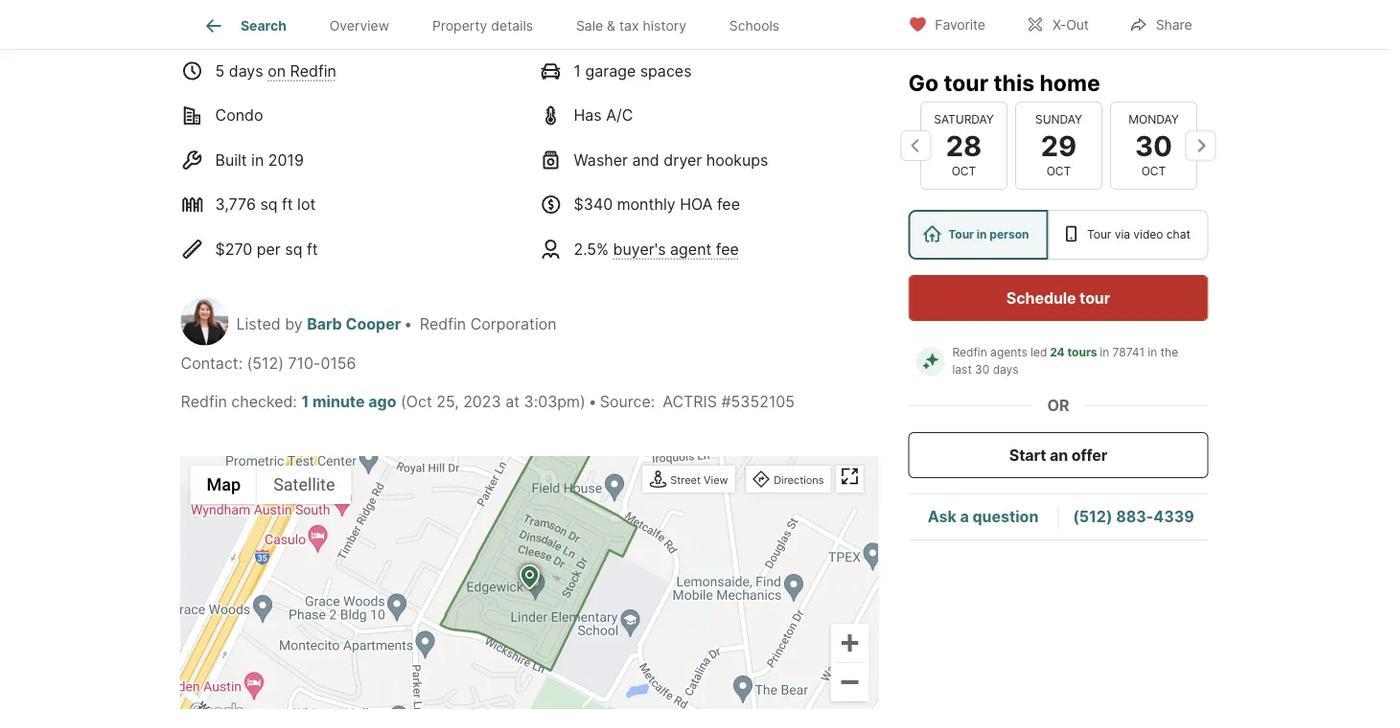 Task type: vqa. For each thing, say whether or not it's contained in the screenshot.
Out
yes



Task type: locate. For each thing, give the bounding box(es) containing it.
(512) up checked:
[[247, 354, 284, 373]]

days down agents
[[993, 363, 1019, 377]]

street
[[671, 475, 701, 487]]

directions
[[774, 475, 824, 487]]

tour inside "option"
[[949, 228, 974, 242]]

2 oct from the left
[[1046, 164, 1071, 178]]

oct for 30
[[1141, 164, 1166, 178]]

24
[[1050, 346, 1065, 360]]

oct inside 'saturday 28 oct'
[[951, 164, 976, 178]]

• left the source:
[[589, 393, 597, 411]]

fee
[[717, 196, 740, 214], [716, 240, 739, 259]]

x-out
[[1053, 17, 1089, 33]]

1 horizontal spatial 1
[[574, 62, 581, 80]]

an
[[1050, 446, 1068, 465]]

schools tab
[[708, 3, 801, 49]]

1 tour from the left
[[949, 228, 974, 242]]

spaces
[[640, 62, 692, 80]]

1 left garage
[[574, 62, 581, 80]]

start an offer button
[[909, 432, 1209, 478]]

buyer's
[[613, 240, 666, 259]]

0 horizontal spatial sq
[[260, 196, 278, 214]]

hoa
[[680, 196, 713, 214]]

0 horizontal spatial tour
[[949, 228, 974, 242]]

view
[[704, 475, 728, 487]]

washer
[[574, 151, 628, 170]]

days
[[229, 62, 263, 80], [993, 363, 1019, 377]]

agents
[[991, 346, 1028, 360]]

oct inside sunday 29 oct
[[1046, 164, 1071, 178]]

tax
[[619, 18, 639, 34]]

oct down 29
[[1046, 164, 1071, 178]]

1 oct from the left
[[951, 164, 976, 178]]

(512) left the 883-
[[1073, 508, 1113, 526]]

0 horizontal spatial (512)
[[247, 354, 284, 373]]

oct down monday
[[1141, 164, 1166, 178]]

1 vertical spatial fee
[[716, 240, 739, 259]]

tour right schedule
[[1080, 289, 1111, 307]]

less
[[226, 21, 257, 40]]

2.5%
[[574, 240, 609, 259]]

ask a question link
[[928, 508, 1039, 526]]

ft right per
[[307, 240, 318, 259]]

0 horizontal spatial 30
[[975, 363, 990, 377]]

ft
[[282, 196, 293, 214], [307, 240, 318, 259]]

1 horizontal spatial sq
[[285, 240, 302, 259]]

go
[[909, 69, 939, 96]]

tour up saturday
[[944, 69, 989, 96]]

redfin agents led 24 tours in 78741
[[953, 346, 1145, 360]]

1 horizontal spatial tour
[[1087, 228, 1112, 242]]

barb
[[307, 316, 342, 334]]

4339
[[1154, 508, 1195, 526]]

2.5% buyer's agent fee
[[574, 240, 739, 259]]

x-
[[1053, 17, 1066, 33]]

0 horizontal spatial tour
[[944, 69, 989, 96]]

0 horizontal spatial 1
[[302, 393, 309, 411]]

map region
[[31, 312, 1013, 711]]

1 vertical spatial 30
[[975, 363, 990, 377]]

tour inside option
[[1087, 228, 1112, 242]]

0 vertical spatial sq
[[260, 196, 278, 214]]

oct
[[951, 164, 976, 178], [1046, 164, 1071, 178], [1141, 164, 1166, 178]]

tab list
[[181, 0, 817, 49]]

street view
[[671, 475, 728, 487]]

1 horizontal spatial days
[[993, 363, 1019, 377]]

favorite
[[935, 17, 986, 33]]

$340
[[574, 196, 613, 214]]

1 vertical spatial days
[[993, 363, 1019, 377]]

garage
[[585, 62, 636, 80]]

in inside "option"
[[977, 228, 987, 242]]

list box
[[909, 210, 1209, 260]]

start
[[1010, 446, 1047, 465]]

next image
[[1186, 130, 1216, 161]]

ft left lot
[[282, 196, 293, 214]]

map
[[207, 476, 241, 496]]

agent
[[670, 240, 712, 259]]

menu bar
[[190, 466, 351, 505]]

1 horizontal spatial oct
[[1046, 164, 1071, 178]]

29
[[1041, 129, 1077, 162]]

1 horizontal spatial tour
[[1080, 289, 1111, 307]]

1 vertical spatial 1
[[302, 393, 309, 411]]

30 right last
[[975, 363, 990, 377]]

0 vertical spatial (512)
[[247, 354, 284, 373]]

tour left 'person'
[[949, 228, 974, 242]]

menu bar containing map
[[190, 466, 351, 505]]

1 left 'minute'
[[302, 393, 309, 411]]

sq right 3,776
[[260, 196, 278, 214]]

0 horizontal spatial •
[[404, 316, 413, 334]]

sq right per
[[285, 240, 302, 259]]

(512)
[[247, 354, 284, 373], [1073, 508, 1113, 526]]

tour for tour via video chat
[[1087, 228, 1112, 242]]

1 vertical spatial ft
[[307, 240, 318, 259]]

listed by barb cooper • redfin corporation
[[236, 316, 557, 334]]

tour inside button
[[1080, 289, 1111, 307]]

days right 5
[[229, 62, 263, 80]]

1 garage spaces
[[574, 62, 692, 80]]

in left 'person'
[[977, 228, 987, 242]]

None button
[[920, 101, 1007, 190], [1015, 101, 1102, 190], [1110, 101, 1197, 190], [920, 101, 1007, 190], [1015, 101, 1102, 190], [1110, 101, 1197, 190]]

oct inside monday 30 oct
[[1141, 164, 1166, 178]]

tour in person
[[949, 228, 1029, 242]]

0 horizontal spatial days
[[229, 62, 263, 80]]

in the last 30 days
[[953, 346, 1182, 377]]

• right cooper
[[404, 316, 413, 334]]

25,
[[436, 393, 459, 411]]

2 horizontal spatial oct
[[1141, 164, 1166, 178]]

1 horizontal spatial •
[[589, 393, 597, 411]]

tour left via
[[1087, 228, 1112, 242]]

tour via video chat
[[1087, 228, 1191, 242]]

3 oct from the left
[[1141, 164, 1166, 178]]

redfin right cooper
[[420, 316, 466, 334]]

satellite
[[273, 476, 335, 496]]

1 vertical spatial tour
[[1080, 289, 1111, 307]]

710-
[[288, 354, 321, 373]]

oct for 29
[[1046, 164, 1071, 178]]

0 vertical spatial tour
[[944, 69, 989, 96]]

saturday
[[934, 112, 994, 126]]

1 vertical spatial (512)
[[1073, 508, 1113, 526]]

0 vertical spatial ft
[[282, 196, 293, 214]]

883-
[[1116, 508, 1154, 526]]

or
[[1048, 396, 1070, 415]]

on
[[268, 62, 286, 80]]

1
[[574, 62, 581, 80], [302, 393, 309, 411]]

$270 per sq ft
[[215, 240, 318, 259]]

in
[[251, 151, 264, 170], [977, 228, 987, 242], [1100, 346, 1110, 360], [1148, 346, 1158, 360]]

source:
[[600, 393, 655, 411]]

in left the
[[1148, 346, 1158, 360]]

tour
[[944, 69, 989, 96], [1080, 289, 1111, 307]]

tours
[[1068, 346, 1098, 360]]

0 vertical spatial fee
[[717, 196, 740, 214]]

at
[[506, 393, 520, 411]]

5352105
[[731, 393, 795, 411]]

last
[[953, 363, 972, 377]]

oct for 28
[[951, 164, 976, 178]]

1 vertical spatial sq
[[285, 240, 302, 259]]

1 horizontal spatial 30
[[1135, 129, 1172, 162]]

1 minute ago link
[[302, 393, 396, 411], [302, 393, 396, 411]]

0 horizontal spatial oct
[[951, 164, 976, 178]]

sq
[[260, 196, 278, 214], [285, 240, 302, 259]]

0 vertical spatial 30
[[1135, 129, 1172, 162]]

2 tour from the left
[[1087, 228, 1112, 242]]

list box containing tour in person
[[909, 210, 1209, 260]]

street view button
[[645, 468, 733, 494]]

tour for schedule
[[1080, 289, 1111, 307]]

actris
[[663, 393, 717, 411]]

30 inside monday 30 oct
[[1135, 129, 1172, 162]]

schools
[[730, 18, 780, 34]]

contact: (512) 710-0156
[[181, 354, 356, 373]]

oct down 28
[[951, 164, 976, 178]]

history
[[643, 18, 687, 34]]

fee right hoa
[[717, 196, 740, 214]]

0 vertical spatial •
[[404, 316, 413, 334]]

fee right agent
[[716, 240, 739, 259]]

out
[[1066, 17, 1089, 33]]

a
[[960, 508, 969, 526]]

this
[[994, 69, 1035, 96]]

30 down monday
[[1135, 129, 1172, 162]]

question
[[973, 508, 1039, 526]]

washer and dryer hookups
[[574, 151, 769, 170]]

redfin right on
[[290, 62, 336, 80]]



Task type: describe. For each thing, give the bounding box(es) containing it.
video
[[1134, 228, 1164, 242]]

$270
[[215, 240, 252, 259]]

(512) 883-4339 link
[[1073, 508, 1195, 526]]

dryer
[[664, 151, 702, 170]]

monday 30 oct
[[1129, 112, 1179, 178]]

ask
[[928, 508, 957, 526]]

tour for tour in person
[[949, 228, 974, 242]]

redfin checked: 1 minute ago (oct 25, 2023 at 3:03pm) • source: actris # 5352105
[[181, 393, 795, 411]]

property
[[432, 18, 487, 34]]

30 inside in the last 30 days
[[975, 363, 990, 377]]

barb cooper image
[[181, 298, 229, 346]]

1 horizontal spatial (512)
[[1073, 508, 1113, 526]]

show
[[181, 21, 223, 40]]

5
[[215, 62, 225, 80]]

chat
[[1167, 228, 1191, 242]]

has
[[574, 106, 602, 125]]

minute
[[313, 393, 365, 411]]

cooper
[[346, 316, 401, 334]]

start an offer
[[1010, 446, 1108, 465]]

0 horizontal spatial ft
[[282, 196, 293, 214]]

sale
[[576, 18, 603, 34]]

28
[[946, 129, 982, 162]]

schedule tour
[[1007, 289, 1111, 307]]

hookups
[[707, 151, 769, 170]]

condo
[[215, 106, 263, 125]]

schedule
[[1007, 289, 1076, 307]]

fee for 2.5% buyer's agent fee
[[716, 240, 739, 259]]

3,776 sq ft lot
[[215, 196, 316, 214]]

built
[[215, 151, 247, 170]]

lot
[[297, 196, 316, 214]]

search
[[241, 18, 287, 34]]

directions button
[[748, 468, 829, 494]]

0156
[[321, 354, 356, 373]]

map button
[[190, 466, 257, 505]]

x-out button
[[1010, 4, 1105, 44]]

satellite button
[[257, 466, 351, 505]]

favorite button
[[892, 4, 1002, 44]]

previous image
[[901, 130, 932, 161]]

in inside in the last 30 days
[[1148, 346, 1158, 360]]

0 vertical spatial 1
[[574, 62, 581, 80]]

overview tab
[[308, 3, 411, 49]]

listed
[[236, 316, 281, 334]]

ask a question
[[928, 508, 1039, 526]]

(oct
[[401, 393, 432, 411]]

property details
[[432, 18, 533, 34]]

sale & tax history tab
[[555, 3, 708, 49]]

#
[[722, 393, 731, 411]]

share
[[1156, 17, 1192, 33]]

$340 monthly hoa fee
[[574, 196, 740, 214]]

person
[[990, 228, 1029, 242]]

led
[[1031, 346, 1047, 360]]

0 vertical spatial days
[[229, 62, 263, 80]]

sunday
[[1035, 112, 1082, 126]]

search link
[[202, 14, 287, 37]]

has a/c
[[574, 106, 633, 125]]

monthly
[[617, 196, 676, 214]]

via
[[1115, 228, 1131, 242]]

barb cooper link
[[307, 316, 401, 334]]

ago
[[368, 393, 396, 411]]

corporation
[[470, 316, 557, 334]]

78741
[[1113, 346, 1145, 360]]

a/c
[[606, 106, 633, 125]]

tour for go
[[944, 69, 989, 96]]

show less
[[181, 21, 257, 40]]

schedule tour button
[[909, 275, 1209, 321]]

in right built
[[251, 151, 264, 170]]

tour via video chat option
[[1048, 210, 1209, 260]]

redfin up last
[[953, 346, 987, 360]]

buyer's agent fee link
[[613, 240, 739, 259]]

3,776
[[215, 196, 256, 214]]

in right tours
[[1100, 346, 1110, 360]]

fee for $340 monthly hoa fee
[[717, 196, 740, 214]]

by
[[285, 316, 303, 334]]

tab list containing search
[[181, 0, 817, 49]]

days inside in the last 30 days
[[993, 363, 1019, 377]]

(512) 883-4339
[[1073, 508, 1195, 526]]

contact:
[[181, 354, 243, 373]]

property details tab
[[411, 3, 555, 49]]

redfin down contact:
[[181, 393, 227, 411]]

per
[[257, 240, 281, 259]]

sunday 29 oct
[[1035, 112, 1082, 178]]

1 vertical spatial •
[[589, 393, 597, 411]]

offer
[[1072, 446, 1108, 465]]

saturday 28 oct
[[934, 112, 994, 178]]

1 horizontal spatial ft
[[307, 240, 318, 259]]

details
[[491, 18, 533, 34]]

show less button
[[181, 20, 276, 43]]

and
[[632, 151, 660, 170]]

monday
[[1129, 112, 1179, 126]]

tour in person option
[[909, 210, 1048, 260]]

google image
[[186, 700, 249, 711]]

3:03pm)
[[524, 393, 586, 411]]

on redfin link
[[268, 62, 336, 80]]



